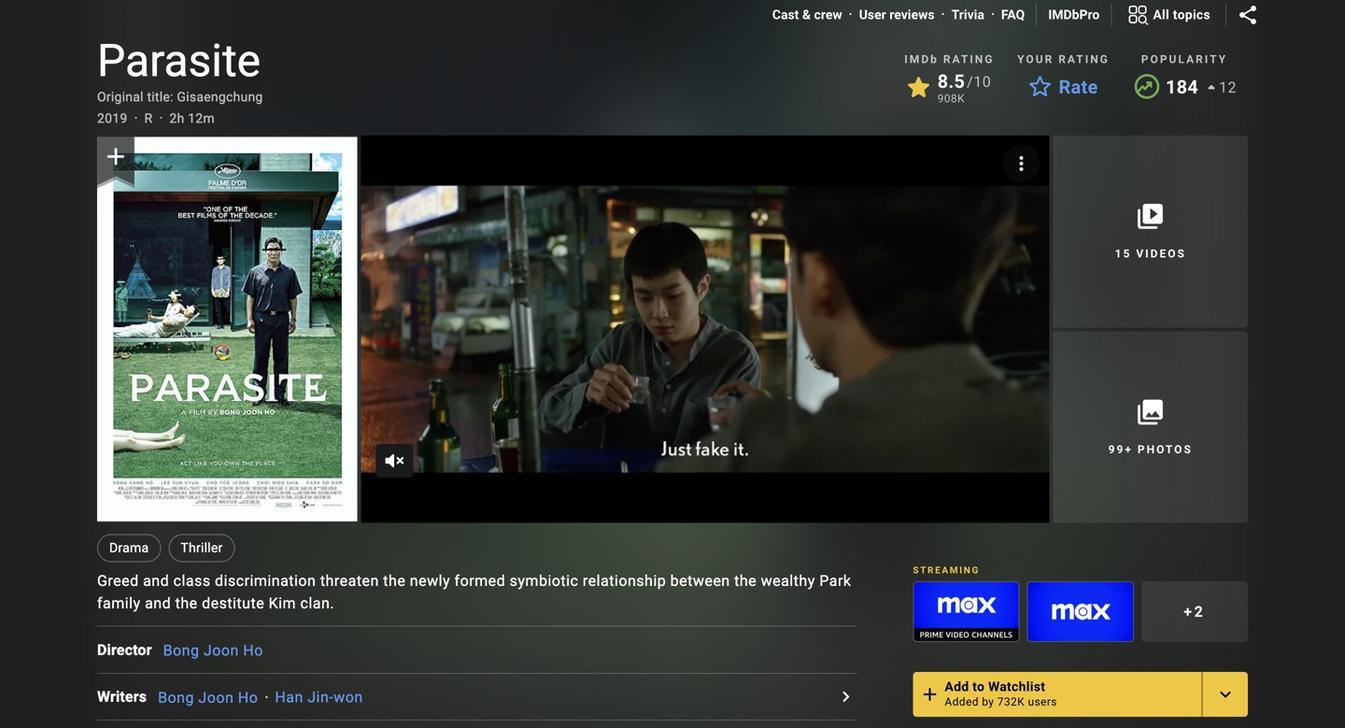 Task type: locate. For each thing, give the bounding box(es) containing it.
ho
[[243, 642, 263, 659], [238, 689, 258, 706]]

all topics button
[[1113, 0, 1226, 30]]

12
[[1220, 79, 1238, 96]]

bong joon ho button left the han
[[158, 689, 258, 706]]

bong joon ho for the bottommost bong joon ho button
[[158, 689, 258, 706]]

and left class
[[143, 572, 169, 590]]

park
[[820, 572, 852, 590]]

destitute
[[202, 595, 265, 612]]

group
[[361, 135, 1050, 523], [97, 136, 357, 523], [914, 581, 1020, 642], [1028, 581, 1134, 642]]

+2 button
[[1142, 581, 1249, 642]]

1 vertical spatial bong
[[158, 689, 194, 706]]

joon down destitute
[[204, 642, 239, 659]]

bong joon ho left the han
[[158, 689, 258, 706]]

thriller
[[181, 540, 223, 556]]

bong joon ho down destitute
[[163, 642, 263, 659]]

2h 12m
[[169, 111, 215, 126]]

ho down destitute
[[243, 642, 263, 659]]

newly
[[410, 572, 451, 590]]

popularity
[[1142, 53, 1228, 66]]

bong right director
[[163, 642, 200, 659]]

relationship
[[583, 572, 667, 590]]

908k
[[938, 92, 965, 105]]

+2
[[1184, 603, 1206, 621]]

0 vertical spatial and
[[143, 572, 169, 590]]

1 vertical spatial joon
[[199, 689, 234, 706]]

reviews
[[890, 7, 935, 22]]

rating
[[944, 53, 995, 66], [1059, 53, 1110, 66]]

1 vertical spatial ho
[[238, 689, 258, 706]]

2019
[[97, 111, 128, 126]]

1 rating from the left
[[944, 53, 995, 66]]

99+ photos button
[[1054, 331, 1249, 523]]

jin-
[[308, 689, 334, 706]]

99+ photos
[[1109, 443, 1193, 456]]

won
[[334, 689, 363, 706]]

bong joon ho button
[[163, 642, 263, 659], [158, 689, 258, 706]]

bong joon ho button down destitute
[[163, 642, 263, 659]]

between
[[671, 572, 731, 590]]

0 vertical spatial bong joon ho
[[163, 642, 263, 659]]

director
[[97, 641, 152, 659]]

0 vertical spatial ho
[[243, 642, 263, 659]]

1 vertical spatial bong joon ho
[[158, 689, 258, 706]]

user reviews button
[[860, 6, 935, 24]]

and
[[143, 572, 169, 590], [145, 595, 171, 612]]

1 horizontal spatial watch on max image
[[1029, 582, 1134, 641]]

2 rating from the left
[[1059, 53, 1110, 66]]

your
[[1018, 53, 1055, 66]]

the left wealthy
[[735, 572, 757, 590]]

faq
[[1002, 7, 1026, 22]]

0 vertical spatial bong joon ho button
[[163, 642, 263, 659]]

video player application
[[361, 136, 1050, 523]]

bong joon ho
[[163, 642, 263, 659], [158, 689, 258, 706]]

rating for imdb rating
[[944, 53, 995, 66]]

bong
[[163, 642, 200, 659], [158, 689, 194, 706]]

rating up /
[[944, 53, 995, 66]]

1 horizontal spatial rating
[[1059, 53, 1110, 66]]

0 vertical spatial joon
[[204, 642, 239, 659]]

watch on max image
[[914, 582, 1019, 641], [1029, 582, 1134, 641]]

threaten
[[320, 572, 379, 590]]

joon for the top bong joon ho button
[[204, 642, 239, 659]]

all topics
[[1154, 7, 1211, 22]]

/
[[967, 73, 974, 91]]

your rating
[[1018, 53, 1110, 66]]

the left newly
[[383, 572, 406, 590]]

videos
[[1137, 247, 1187, 260]]

add
[[945, 679, 970, 695]]

joon left the han
[[199, 689, 234, 706]]

imdbpro
[[1049, 7, 1100, 22]]

video autoplay preference image
[[1011, 152, 1033, 175]]

user
[[860, 7, 887, 22]]

trivia
[[952, 7, 985, 22]]

rate
[[1059, 76, 1099, 98]]

drama
[[109, 540, 149, 556]]

all
[[1154, 7, 1170, 22]]

han jin-won
[[275, 689, 363, 706]]

99+
[[1109, 443, 1134, 456]]

the down class
[[175, 595, 198, 612]]

title:
[[147, 89, 174, 105]]

2 horizontal spatial the
[[735, 572, 757, 590]]

joon
[[204, 642, 239, 659], [199, 689, 234, 706]]

and right family
[[145, 595, 171, 612]]

photos
[[1138, 443, 1193, 456]]

the
[[383, 572, 406, 590], [735, 572, 757, 590], [175, 595, 198, 612]]

joon for the bottommost bong joon ho button
[[199, 689, 234, 706]]

r
[[144, 111, 153, 126]]

bong right writers
[[158, 689, 194, 706]]

add image
[[919, 683, 942, 706]]

0 horizontal spatial watch on max image
[[914, 582, 1019, 641]]

greed
[[97, 572, 139, 590]]

1 watch on max image from the left
[[914, 582, 1019, 641]]

0 horizontal spatial rating
[[944, 53, 995, 66]]

rating up rate
[[1059, 53, 1110, 66]]

ho left the han
[[238, 689, 258, 706]]

gisaengchung
[[177, 89, 263, 105]]



Task type: vqa. For each thing, say whether or not it's contained in the screenshot.
The Final Member 2012 Sigurður Hjartarson, Páll Arason
no



Task type: describe. For each thing, give the bounding box(es) containing it.
topics
[[1174, 7, 1211, 22]]

added
[[945, 696, 979, 709]]

clan.
[[301, 595, 335, 612]]

add to watchlist added by 732k users
[[945, 679, 1058, 709]]

formed
[[455, 572, 506, 590]]

imdbpro button
[[1049, 6, 1100, 24]]

12m
[[188, 111, 215, 126]]

&
[[803, 7, 811, 22]]

writers
[[97, 688, 147, 706]]

all unemployed, ki-taek's family takes peculiar interest in the wealthy and glamorous parks for their livelihood until they get entangled in an unexpected incident. image
[[361, 135, 1050, 523]]

1 vertical spatial and
[[145, 595, 171, 612]]

watchlist
[[989, 679, 1046, 695]]

to
[[973, 679, 985, 695]]

15 videos button
[[1054, 136, 1249, 327]]

732k
[[998, 696, 1025, 709]]

streaming
[[914, 565, 980, 576]]

share on social media image
[[1238, 4, 1260, 26]]

1 horizontal spatial the
[[383, 572, 406, 590]]

writers button
[[97, 686, 158, 708]]

r button
[[144, 109, 153, 128]]

trivia button
[[952, 6, 985, 24]]

0 vertical spatial bong
[[163, 642, 200, 659]]

han jin-won button
[[275, 689, 363, 706]]

by
[[983, 696, 995, 709]]

bong joon ho for the top bong joon ho button
[[163, 642, 263, 659]]

2 watch on max image from the left
[[1029, 582, 1134, 641]]

kim
[[269, 595, 296, 612]]

parasite original title: gisaengchung
[[97, 35, 263, 105]]

8.5
[[938, 71, 966, 93]]

thriller button
[[169, 534, 235, 562]]

han
[[275, 689, 304, 706]]

rate button
[[1018, 71, 1110, 104]]

rating for your rating
[[1059, 53, 1110, 66]]

wealthy
[[761, 572, 816, 590]]

cast
[[773, 7, 800, 22]]

imdb rating
[[905, 53, 995, 66]]

discrimination
[[215, 572, 316, 590]]

1 vertical spatial bong joon ho button
[[158, 689, 258, 706]]

volume off image
[[383, 450, 406, 472]]

8.5 / 10 908k
[[938, 71, 992, 105]]

0 horizontal spatial the
[[175, 595, 198, 612]]

ho for the bottommost bong joon ho button
[[238, 689, 258, 706]]

greed and class discrimination threaten the newly formed symbiotic relationship between the wealthy park family and the destitute kim clan.
[[97, 572, 852, 612]]

crew
[[815, 7, 843, 22]]

user reviews
[[860, 7, 935, 22]]

2019 button
[[97, 109, 128, 128]]

original
[[97, 89, 144, 105]]

watch trailer 2 element
[[361, 136, 1050, 523]]

add title to another list image
[[1215, 683, 1238, 706]]

see full cast and crew element
[[97, 639, 163, 661]]

drama button
[[97, 534, 161, 562]]

imdb
[[905, 53, 939, 66]]

faq button
[[1002, 6, 1026, 24]]

categories image
[[1128, 4, 1150, 26]]

class
[[173, 572, 211, 590]]

10
[[974, 73, 992, 91]]

song kang-ho, jung ik-han, jung hyun-jun, lee joo-hyung, lee ji-hye, lee sun-kyun, cho yeo-jeong, park myeong-hoon, park keun-rok, jang hye-jin, choi woo-sik, park seo-joon, park so-dam, lee jeong-eun, and jung ji-so in parasite (2019) image
[[97, 137, 357, 522]]

family
[[97, 595, 141, 612]]

15
[[1116, 247, 1132, 260]]

184
[[1166, 76, 1199, 98]]

cast & crew
[[773, 7, 843, 22]]

cast & crew button
[[773, 6, 843, 24]]

see full cast and crew image
[[835, 686, 857, 708]]

parasite
[[97, 35, 261, 87]]

2h
[[169, 111, 185, 126]]

users
[[1029, 696, 1058, 709]]

ho for the top bong joon ho button
[[243, 642, 263, 659]]

arrow drop up image
[[1201, 76, 1224, 99]]

15 videos
[[1116, 247, 1187, 260]]

symbiotic
[[510, 572, 579, 590]]



